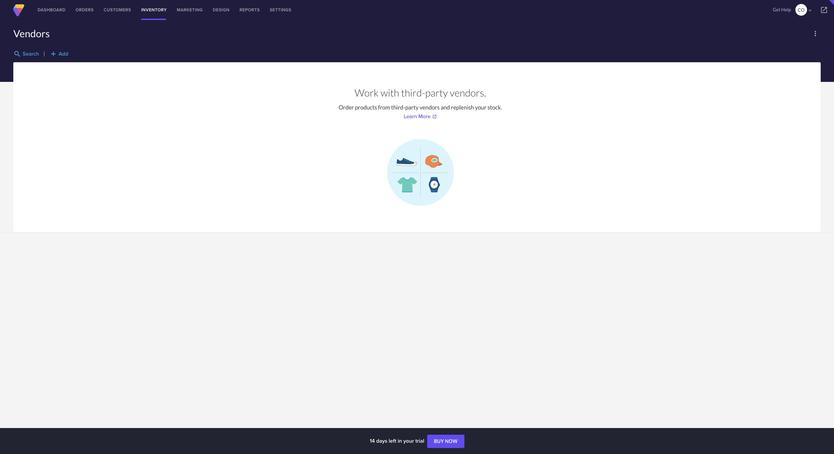 Task type: locate. For each thing, give the bounding box(es) containing it.
party up vendors
[[425, 87, 448, 99]]

0 vertical spatial your
[[475, 104, 487, 111]]

0 vertical spatial third-
[[401, 87, 425, 99]]

1 vertical spatial third-
[[391, 104, 405, 111]]

1 horizontal spatial party
[[425, 87, 448, 99]]

0 horizontal spatial your
[[403, 437, 414, 445]]

get
[[773, 7, 781, 12]]

vendors.
[[450, 87, 486, 99]]

your left stock.
[[475, 104, 487, 111]]

work
[[355, 87, 379, 99]]

orders
[[76, 7, 94, 13]]

left
[[389, 437, 396, 445]]

customers
[[104, 7, 131, 13]]

co
[[798, 7, 805, 13]]

party
[[425, 87, 448, 99], [405, 104, 419, 111]]

search
[[13, 50, 21, 58]]

14 days left in your trial
[[370, 437, 426, 445]]


[[820, 6, 828, 14]]

party up learn
[[405, 104, 419, 111]]

vendors
[[13, 27, 50, 39]]

1 vertical spatial your
[[403, 437, 414, 445]]

in
[[398, 437, 402, 445]]

your
[[475, 104, 487, 111], [403, 437, 414, 445]]

search search
[[13, 50, 39, 58]]

0 horizontal spatial party
[[405, 104, 419, 111]]

replenish
[[451, 104, 474, 111]]

help
[[782, 7, 791, 12]]

third- right "from"
[[391, 104, 405, 111]]

marketing
[[177, 7, 203, 13]]

third- inside order products from third-party vendors and replenish your stock. learn more
[[391, 104, 405, 111]]

learn
[[404, 113, 417, 120]]

party inside order products from third-party vendors and replenish your stock. learn more
[[405, 104, 419, 111]]

1 horizontal spatial your
[[475, 104, 487, 111]]

 link
[[814, 0, 834, 20]]

get help
[[773, 7, 791, 12]]


[[807, 7, 813, 13]]

third- up order products from third-party vendors and replenish your stock. learn more
[[401, 87, 425, 99]]

more_vert button
[[810, 28, 821, 39]]

work with third-party vendors.
[[355, 87, 486, 99]]

dashboard
[[38, 7, 66, 13]]

your right the in
[[403, 437, 414, 445]]

third-
[[401, 87, 425, 99], [391, 104, 405, 111]]

1 vertical spatial party
[[405, 104, 419, 111]]

from
[[378, 104, 390, 111]]



Task type: vqa. For each thing, say whether or not it's contained in the screenshot.
OOPS! YOU DON'T HAVE ANY GIFT CERTIFICATES YET. image
no



Task type: describe. For each thing, give the bounding box(es) containing it.
buy now
[[434, 439, 458, 444]]

days
[[376, 437, 387, 445]]

reports
[[240, 7, 260, 13]]

learn more link
[[404, 113, 437, 120]]

stock.
[[488, 104, 502, 111]]

more_vert
[[812, 30, 820, 38]]

design
[[213, 7, 230, 13]]

|
[[43, 50, 45, 57]]

order
[[339, 104, 354, 111]]

0 vertical spatial party
[[425, 87, 448, 99]]

and
[[441, 104, 450, 111]]

now
[[445, 439, 458, 444]]

add
[[49, 50, 57, 58]]

products
[[355, 104, 377, 111]]

your inside order products from third-party vendors and replenish your stock. learn more
[[475, 104, 487, 111]]

trial
[[415, 437, 424, 445]]

vendors
[[420, 104, 440, 111]]

search
[[23, 50, 39, 58]]

add
[[59, 50, 68, 58]]

add add
[[49, 50, 68, 58]]

dashboard link
[[33, 0, 71, 20]]

buy
[[434, 439, 444, 444]]

oops! you don't have any vendors yet. image
[[387, 139, 454, 206]]

settings
[[270, 7, 291, 13]]

inventory
[[141, 7, 167, 13]]

order products from third-party vendors and replenish your stock. learn more
[[339, 104, 502, 120]]

more
[[419, 113, 431, 120]]

with
[[381, 87, 399, 99]]

14
[[370, 437, 375, 445]]

co 
[[798, 7, 813, 13]]

buy now link
[[427, 435, 464, 448]]



